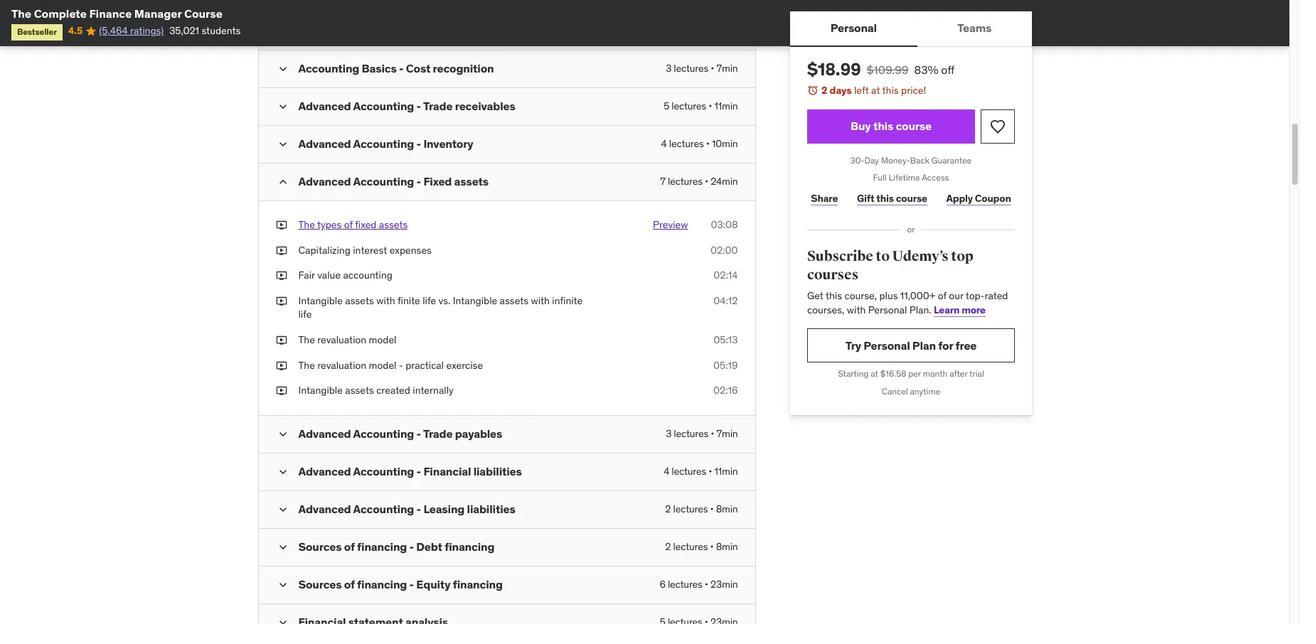 Task type: vqa. For each thing, say whether or not it's contained in the screenshot.
the bottom 11min
yes



Task type: describe. For each thing, give the bounding box(es) containing it.
accounting for advanced accounting - fixed assets
[[353, 174, 414, 189]]

2 lectures • 8min for sources of financing - debt financing
[[665, 540, 738, 553]]

rated
[[984, 290, 1008, 302]]

month
[[923, 369, 947, 379]]

days
[[829, 84, 852, 97]]

assets left infinite
[[500, 294, 529, 307]]

try personal plan for free link
[[807, 329, 1015, 363]]

free
[[955, 338, 976, 353]]

• for advanced accounting - leasing liabilities
[[710, 503, 714, 516]]

- left equity
[[409, 577, 414, 592]]

at inside starting at $16.58 per month after trial cancel anytime
[[871, 369, 878, 379]]

price!
[[901, 84, 926, 97]]

full
[[873, 172, 886, 183]]

advanced for advanced accounting - inventory
[[298, 137, 351, 151]]

- for advanced accounting - trade payables
[[417, 427, 421, 441]]

0 vertical spatial 2
[[821, 84, 827, 97]]

after
[[949, 369, 967, 379]]

for
[[938, 338, 953, 353]]

lectures for advanced accounting - trade receivables
[[672, 100, 706, 112]]

finite
[[398, 294, 420, 307]]

created
[[376, 384, 410, 397]]

small image for advanced accounting - fixed assets
[[276, 175, 290, 189]]

4 small image from the top
[[276, 616, 290, 625]]

• for sources of financing - equity financing
[[705, 578, 708, 591]]

buy
[[850, 119, 871, 133]]

0 vertical spatial life
[[423, 294, 436, 307]]

types
[[317, 218, 342, 231]]

intangible for intangible assets created internally
[[298, 384, 343, 397]]

sources of financing - debt financing
[[298, 540, 495, 554]]

off
[[941, 63, 954, 77]]

courses,
[[807, 304, 844, 316]]

day
[[864, 155, 879, 165]]

2 lectures • 8min for advanced accounting - leasing liabilities
[[665, 503, 738, 516]]

course for gift this course
[[896, 192, 927, 205]]

this for buy
[[873, 119, 893, 133]]

- for advanced accounting - fixed assets
[[417, 174, 421, 189]]

- for advanced accounting - leasing liabilities
[[417, 502, 421, 516]]

4 for advanced accounting - financial liabilities
[[664, 465, 669, 478]]

plus
[[879, 290, 898, 302]]

plan
[[912, 338, 936, 353]]

sources for sources of financing - equity financing
[[298, 577, 342, 592]]

try personal plan for free
[[845, 338, 976, 353]]

1 horizontal spatial with
[[531, 294, 550, 307]]

gift this course
[[857, 192, 927, 205]]

teams button
[[917, 11, 1032, 46]]

advanced accounting - trade receivables
[[298, 99, 515, 113]]

30-
[[850, 155, 864, 165]]

learn more
[[934, 304, 985, 316]]

internally
[[413, 384, 454, 397]]

interest
[[353, 244, 387, 257]]

course
[[184, 6, 222, 21]]

advanced accounting - inventory
[[298, 137, 473, 151]]

accounting for advanced accounting - financial liabilities
[[353, 464, 414, 479]]

receivables
[[455, 99, 515, 113]]

advanced for advanced accounting - leasing liabilities
[[298, 502, 351, 516]]

05:19
[[713, 359, 738, 372]]

small image for advanced accounting - financial liabilities
[[276, 465, 290, 479]]

apply
[[946, 192, 973, 205]]

model for the revaluation model - practical exercise
[[369, 359, 397, 372]]

access
[[922, 172, 949, 183]]

fair value accounting
[[298, 269, 393, 282]]

capitalizing
[[298, 244, 351, 257]]

liabilities for advanced accounting - leasing liabilities
[[467, 502, 515, 516]]

subscribe
[[807, 248, 873, 265]]

expenses
[[390, 244, 432, 257]]

starting
[[838, 369, 868, 379]]

advanced accounting - fixed assets
[[298, 174, 489, 189]]

the complete finance manager course
[[11, 6, 222, 21]]

7
[[660, 175, 666, 188]]

courses
[[807, 266, 858, 284]]

the for the complete finance manager course
[[11, 6, 31, 21]]

wishlist image
[[989, 118, 1006, 135]]

lectures for accounting basics - cost recognition
[[674, 62, 709, 75]]

inventory
[[423, 137, 473, 151]]

get this course, plus 11,000+ of our top-rated courses, with personal plan.
[[807, 290, 1008, 316]]

the for the types of fixed assets
[[298, 218, 315, 231]]

- for advanced accounting - inventory
[[417, 137, 421, 151]]

personal inside button
[[830, 21, 877, 35]]

7min for accounting basics - cost recognition
[[717, 62, 738, 75]]

the revaluation model - practical exercise
[[298, 359, 483, 372]]

advanced accounting - financial liabilities
[[298, 464, 522, 479]]

the types of fixed assets
[[298, 218, 408, 231]]

lectures for sources of financing - equity financing
[[668, 578, 703, 591]]

alarm image
[[807, 85, 818, 96]]

teams
[[957, 21, 991, 35]]

the for the revaluation model
[[298, 334, 315, 346]]

financial
[[423, 464, 471, 479]]

our
[[949, 290, 963, 302]]

05:13
[[714, 334, 738, 346]]

top
[[951, 248, 973, 265]]

small image for advanced
[[276, 100, 290, 114]]

complete
[[34, 6, 87, 21]]

intangible assets with finite life vs. intangible assets with infinite life
[[298, 294, 583, 321]]

bestseller
[[17, 27, 57, 37]]

small image for advanced accounting - trade payables
[[276, 427, 290, 442]]

8min for advanced accounting - leasing liabilities
[[716, 503, 738, 516]]

leasing
[[423, 502, 465, 516]]

$109.99
[[866, 63, 908, 77]]

of up sources of financing - equity financing
[[344, 540, 355, 554]]

recognition
[[433, 61, 494, 75]]

coupon
[[975, 192, 1011, 205]]

financing right debt
[[445, 540, 495, 554]]

4 for advanced accounting - inventory
[[661, 137, 667, 150]]

back
[[910, 155, 929, 165]]

- for advanced accounting - financial liabilities
[[417, 464, 421, 479]]

2 vertical spatial personal
[[863, 338, 910, 353]]

xsmall image for the revaluation model - practical exercise
[[276, 359, 287, 373]]

value
[[317, 269, 341, 282]]

starting at $16.58 per month after trial cancel anytime
[[838, 369, 984, 397]]

02:00
[[711, 244, 738, 257]]

2 for sources of financing - debt financing
[[665, 540, 671, 553]]

subscribe to udemy's top courses
[[807, 248, 973, 284]]

accounting for advanced accounting - trade receivables
[[353, 99, 414, 113]]

advanced for advanced accounting - financial liabilities
[[298, 464, 351, 479]]

4 lectures • 11min
[[664, 465, 738, 478]]

3 lectures • 7min for accounting basics - cost recognition
[[666, 62, 738, 75]]

- for accounting basics - cost recognition
[[399, 61, 404, 75]]

accounting for advanced accounting - leasing liabilities
[[353, 502, 414, 516]]

accounting for advanced accounting - trade payables
[[353, 427, 414, 441]]

buy this course button
[[807, 109, 975, 143]]

apply coupon
[[946, 192, 1011, 205]]

• for advanced accounting - trade receivables
[[709, 100, 712, 112]]

this for get
[[825, 290, 842, 302]]

fixed
[[423, 174, 452, 189]]

vs.
[[439, 294, 451, 307]]

course,
[[844, 290, 877, 302]]

of down sources of financing - debt financing
[[344, 577, 355, 592]]

personal button
[[790, 11, 917, 46]]

financing up sources of financing - equity financing
[[357, 540, 407, 554]]

the types of fixed assets button
[[298, 218, 408, 232]]

manager
[[134, 6, 182, 21]]

• for sources of financing - debt financing
[[710, 540, 714, 553]]

small image for sources
[[276, 578, 290, 592]]

try
[[845, 338, 861, 353]]

small image for sources of financing - debt financing
[[276, 540, 290, 555]]



Task type: locate. For each thing, give the bounding box(es) containing it.
sources for sources of financing - debt financing
[[298, 540, 342, 554]]

2 8min from the top
[[716, 540, 738, 553]]

intangible
[[298, 294, 343, 307], [453, 294, 497, 307], [298, 384, 343, 397]]

udemy's
[[892, 248, 948, 265]]

1 vertical spatial 4
[[664, 465, 669, 478]]

life left vs.
[[423, 294, 436, 307]]

5
[[664, 100, 669, 112]]

2 sources from the top
[[298, 577, 342, 592]]

personal inside get this course, plus 11,000+ of our top-rated courses, with personal plan.
[[868, 304, 907, 316]]

1 vertical spatial xsmall image
[[276, 359, 287, 373]]

1 vertical spatial 8min
[[716, 540, 738, 553]]

trial
[[969, 369, 984, 379]]

4 xsmall image from the top
[[276, 334, 287, 348]]

0 vertical spatial 4
[[661, 137, 667, 150]]

with
[[376, 294, 395, 307], [531, 294, 550, 307], [847, 304, 866, 316]]

0 vertical spatial personal
[[830, 21, 877, 35]]

advanced for advanced accounting - fixed assets
[[298, 174, 351, 189]]

3 lectures • 7min for advanced accounting - trade payables
[[666, 427, 738, 440]]

accounting up 'advanced accounting - inventory'
[[353, 99, 414, 113]]

- up advanced accounting - financial liabilities
[[417, 427, 421, 441]]

1 small image from the top
[[276, 62, 290, 76]]

-
[[399, 61, 404, 75], [417, 99, 421, 113], [417, 137, 421, 151], [417, 174, 421, 189], [399, 359, 403, 372], [417, 427, 421, 441], [417, 464, 421, 479], [417, 502, 421, 516], [409, 540, 414, 554], [409, 577, 414, 592]]

advanced for advanced accounting - trade payables
[[298, 427, 351, 441]]

sources
[[298, 540, 342, 554], [298, 577, 342, 592]]

fixed
[[355, 218, 377, 231]]

04:12
[[714, 294, 738, 307]]

8min up 23min
[[716, 540, 738, 553]]

- left fixed
[[417, 174, 421, 189]]

assets inside "button"
[[379, 218, 408, 231]]

infinite
[[552, 294, 583, 307]]

1 vertical spatial 11min
[[714, 465, 738, 478]]

• for advanced accounting - financial liabilities
[[709, 465, 712, 478]]

2 model from the top
[[369, 359, 397, 372]]

7min down 02:16
[[717, 427, 738, 440]]

small image
[[276, 137, 290, 152], [276, 175, 290, 189], [276, 427, 290, 442], [276, 465, 290, 479], [276, 503, 290, 517], [276, 540, 290, 555]]

ratings)
[[130, 24, 164, 37]]

to
[[876, 248, 889, 265]]

0 vertical spatial 2 lectures • 8min
[[665, 503, 738, 516]]

• for advanced accounting - trade payables
[[711, 427, 714, 440]]

lectures for sources of financing - debt financing
[[673, 540, 708, 553]]

2 xsmall image from the top
[[276, 359, 287, 373]]

83%
[[914, 63, 938, 77]]

30-day money-back guarantee full lifetime access
[[850, 155, 971, 183]]

3 lectures • 7min
[[666, 62, 738, 75], [666, 427, 738, 440]]

23min
[[711, 578, 738, 591]]

6 advanced from the top
[[298, 502, 351, 516]]

3 xsmall image from the top
[[276, 384, 287, 398]]

2 7min from the top
[[717, 427, 738, 440]]

the for the revaluation model - practical exercise
[[298, 359, 315, 372]]

11min for advanced accounting - financial liabilities
[[714, 465, 738, 478]]

$18.99 $109.99 83% off
[[807, 58, 954, 80]]

3 up 4 lectures • 11min
[[666, 427, 672, 440]]

3 lectures • 7min up 4 lectures • 11min
[[666, 427, 738, 440]]

accounting
[[298, 61, 359, 75], [353, 99, 414, 113], [353, 137, 414, 151], [353, 174, 414, 189], [353, 427, 414, 441], [353, 464, 414, 479], [353, 502, 414, 516]]

0 vertical spatial trade
[[423, 99, 453, 113]]

life
[[423, 294, 436, 307], [298, 308, 312, 321]]

2 down 4 lectures • 11min
[[665, 503, 671, 516]]

1 3 lectures • 7min from the top
[[666, 62, 738, 75]]

accounting basics - cost recognition
[[298, 61, 494, 75]]

7 lectures • 24min
[[660, 175, 738, 188]]

2 days left at this price!
[[821, 84, 926, 97]]

of left our
[[938, 290, 946, 302]]

accounting down 'advanced accounting - inventory'
[[353, 174, 414, 189]]

assets right the fixed
[[379, 218, 408, 231]]

- left practical
[[399, 359, 403, 372]]

course down lifetime
[[896, 192, 927, 205]]

xsmall image
[[276, 244, 287, 258], [276, 269, 287, 283], [276, 294, 287, 308], [276, 334, 287, 348]]

8min down 4 lectures • 11min
[[716, 503, 738, 516]]

1 model from the top
[[369, 334, 397, 346]]

trade for payables
[[423, 427, 453, 441]]

3 lectures • 7min up the 5 lectures • 11min
[[666, 62, 738, 75]]

accounting down intangible assets created internally
[[353, 427, 414, 441]]

personal up $18.99
[[830, 21, 877, 35]]

at left '$16.58'
[[871, 369, 878, 379]]

get
[[807, 290, 823, 302]]

0 vertical spatial at
[[871, 84, 880, 97]]

2 vertical spatial 2
[[665, 540, 671, 553]]

apply coupon button
[[942, 184, 1015, 213]]

• for advanced accounting - fixed assets
[[705, 175, 708, 188]]

students
[[202, 24, 241, 37]]

11,000+
[[900, 290, 935, 302]]

life down fair
[[298, 308, 312, 321]]

of left the fixed
[[344, 218, 353, 231]]

this right buy
[[873, 119, 893, 133]]

0 vertical spatial 3
[[666, 62, 672, 75]]

model up the "the revaluation model - practical exercise"
[[369, 334, 397, 346]]

2 trade from the top
[[423, 427, 453, 441]]

xsmall image for fair
[[276, 269, 287, 283]]

1 vertical spatial sources
[[298, 577, 342, 592]]

3 for recognition
[[666, 62, 672, 75]]

1 vertical spatial life
[[298, 308, 312, 321]]

this right 'gift' at the top of page
[[876, 192, 894, 205]]

lectures for advanced accounting - financial liabilities
[[672, 465, 706, 478]]

1 vertical spatial trade
[[423, 427, 453, 441]]

financing down sources of financing - debt financing
[[357, 577, 407, 592]]

1 revaluation from the top
[[317, 334, 366, 346]]

liabilities down payables
[[473, 464, 522, 479]]

accounting up sources of financing - debt financing
[[353, 502, 414, 516]]

2 11min from the top
[[714, 465, 738, 478]]

2 3 lectures • 7min from the top
[[666, 427, 738, 440]]

of inside get this course, plus 11,000+ of our top-rated courses, with personal plan.
[[938, 290, 946, 302]]

or
[[907, 224, 915, 235]]

0 vertical spatial sources
[[298, 540, 342, 554]]

3 small image from the top
[[276, 578, 290, 592]]

course inside gift this course "link"
[[896, 192, 927, 205]]

2 xsmall image from the top
[[276, 269, 287, 283]]

the
[[11, 6, 31, 21], [298, 218, 315, 231], [298, 334, 315, 346], [298, 359, 315, 372]]

xsmall image
[[276, 218, 287, 232], [276, 359, 287, 373], [276, 384, 287, 398]]

financing right equity
[[453, 577, 503, 592]]

with left finite
[[376, 294, 395, 307]]

1 vertical spatial liabilities
[[467, 502, 515, 516]]

1 advanced from the top
[[298, 99, 351, 113]]

this inside button
[[873, 119, 893, 133]]

intangible for intangible assets with finite life vs. intangible assets with infinite life
[[298, 294, 343, 307]]

cancel
[[881, 386, 908, 397]]

trade
[[423, 99, 453, 113], [423, 427, 453, 441]]

the up bestseller
[[11, 6, 31, 21]]

exercise
[[446, 359, 483, 372]]

- left financial
[[417, 464, 421, 479]]

the revaluation model
[[298, 334, 397, 346]]

personal down plus
[[868, 304, 907, 316]]

2 3 from the top
[[666, 427, 672, 440]]

lectures for advanced accounting - inventory
[[669, 137, 704, 150]]

course for buy this course
[[896, 119, 931, 133]]

revaluation for the revaluation model - practical exercise
[[317, 359, 366, 372]]

tab list
[[790, 11, 1032, 47]]

advanced accounting - leasing liabilities
[[298, 502, 515, 516]]

lectures for advanced accounting - leasing liabilities
[[673, 503, 708, 516]]

(5,464
[[99, 24, 128, 37]]

3 for payables
[[666, 427, 672, 440]]

0 horizontal spatial with
[[376, 294, 395, 307]]

xsmall image for intangible
[[276, 294, 287, 308]]

8min for sources of financing - debt financing
[[716, 540, 738, 553]]

at right left
[[871, 84, 880, 97]]

money-
[[881, 155, 910, 165]]

1 vertical spatial 7min
[[717, 427, 738, 440]]

small image for advanced accounting - leasing liabilities
[[276, 503, 290, 517]]

this inside "link"
[[876, 192, 894, 205]]

this down $109.99
[[882, 84, 898, 97]]

3 advanced from the top
[[298, 174, 351, 189]]

- left leasing
[[417, 502, 421, 516]]

with down course, on the top of page
[[847, 304, 866, 316]]

6 small image from the top
[[276, 540, 290, 555]]

2 revaluation from the top
[[317, 359, 366, 372]]

2 small image from the top
[[276, 100, 290, 114]]

0 vertical spatial course
[[896, 119, 931, 133]]

small image for accounting
[[276, 62, 290, 76]]

0 vertical spatial revaluation
[[317, 334, 366, 346]]

intangible right vs.
[[453, 294, 497, 307]]

accounting up advanced accounting - fixed assets on the left of the page
[[353, 137, 414, 151]]

xsmall image for capitalizing
[[276, 244, 287, 258]]

revaluation up the "the revaluation model - practical exercise"
[[317, 334, 366, 346]]

1 vertical spatial 3 lectures • 7min
[[666, 427, 738, 440]]

3 up "5"
[[666, 62, 672, 75]]

intangible down the revaluation model
[[298, 384, 343, 397]]

2 lectures • 8min up '6 lectures • 23min'
[[665, 540, 738, 553]]

this inside get this course, plus 11,000+ of our top-rated courses, with personal plan.
[[825, 290, 842, 302]]

0 vertical spatial liabilities
[[473, 464, 522, 479]]

1 vertical spatial model
[[369, 359, 397, 372]]

capitalizing interest expenses
[[298, 244, 432, 257]]

learn more link
[[934, 304, 985, 316]]

this for gift
[[876, 192, 894, 205]]

1 small image from the top
[[276, 137, 290, 152]]

assets down "accounting"
[[345, 294, 374, 307]]

2 for advanced accounting - leasing liabilities
[[665, 503, 671, 516]]

1 11min from the top
[[714, 100, 738, 112]]

the left types
[[298, 218, 315, 231]]

learn
[[934, 304, 959, 316]]

2 2 lectures • 8min from the top
[[665, 540, 738, 553]]

- left debt
[[409, 540, 414, 554]]

left
[[854, 84, 869, 97]]

0 vertical spatial 8min
[[716, 503, 738, 516]]

liabilities for advanced accounting - financial liabilities
[[473, 464, 522, 479]]

2 right the alarm icon
[[821, 84, 827, 97]]

with inside get this course, plus 11,000+ of our top-rated courses, with personal plan.
[[847, 304, 866, 316]]

0 vertical spatial xsmall image
[[276, 218, 287, 232]]

3
[[666, 62, 672, 75], [666, 427, 672, 440]]

0 vertical spatial model
[[369, 334, 397, 346]]

- left cost
[[399, 61, 404, 75]]

accounting for advanced accounting - inventory
[[353, 137, 414, 151]]

share button
[[807, 184, 842, 213]]

24min
[[711, 175, 738, 188]]

1 vertical spatial revaluation
[[317, 359, 366, 372]]

1 sources from the top
[[298, 540, 342, 554]]

accounting down advanced accounting - trade payables
[[353, 464, 414, 479]]

model
[[369, 334, 397, 346], [369, 359, 397, 372]]

gift
[[857, 192, 874, 205]]

revaluation for the revaluation model
[[317, 334, 366, 346]]

trade for receivables
[[423, 99, 453, 113]]

11min
[[714, 100, 738, 112], [714, 465, 738, 478]]

1 xsmall image from the top
[[276, 218, 287, 232]]

1 vertical spatial personal
[[868, 304, 907, 316]]

debt
[[416, 540, 442, 554]]

financing
[[357, 540, 407, 554], [445, 540, 495, 554], [357, 577, 407, 592], [453, 577, 503, 592]]

2 horizontal spatial with
[[847, 304, 866, 316]]

0 vertical spatial 11min
[[714, 100, 738, 112]]

course inside buy this course button
[[896, 119, 931, 133]]

course up back
[[896, 119, 931, 133]]

model for the revaluation model
[[369, 334, 397, 346]]

guarantee
[[931, 155, 971, 165]]

small image for advanced accounting - inventory
[[276, 137, 290, 152]]

plan.
[[909, 304, 931, 316]]

finance
[[89, 6, 132, 21]]

the down fair
[[298, 334, 315, 346]]

advanced for advanced accounting - trade receivables
[[298, 99, 351, 113]]

0 horizontal spatial life
[[298, 308, 312, 321]]

liabilities right leasing
[[467, 502, 515, 516]]

7min for advanced accounting - trade payables
[[717, 427, 738, 440]]

4 small image from the top
[[276, 465, 290, 479]]

trade up financial
[[423, 427, 453, 441]]

7min up the 5 lectures • 11min
[[717, 62, 738, 75]]

1 3 from the top
[[666, 62, 672, 75]]

assets right fixed
[[454, 174, 489, 189]]

5 advanced from the top
[[298, 464, 351, 479]]

- for advanced accounting - trade receivables
[[417, 99, 421, 113]]

4 lectures • 10min
[[661, 137, 738, 150]]

10min
[[712, 137, 738, 150]]

model up intangible assets created internally
[[369, 359, 397, 372]]

• for accounting basics - cost recognition
[[711, 62, 714, 75]]

lectures for advanced accounting - trade payables
[[674, 427, 709, 440]]

revaluation down the revaluation model
[[317, 359, 366, 372]]

1 vertical spatial 3
[[666, 427, 672, 440]]

equity
[[416, 577, 451, 592]]

this up courses,
[[825, 290, 842, 302]]

1 vertical spatial course
[[896, 192, 927, 205]]

2 advanced from the top
[[298, 137, 351, 151]]

1 8min from the top
[[716, 503, 738, 516]]

tab list containing personal
[[790, 11, 1032, 47]]

per
[[908, 369, 921, 379]]

1 vertical spatial 2 lectures • 8min
[[665, 540, 738, 553]]

intangible down value
[[298, 294, 343, 307]]

assets left created
[[345, 384, 374, 397]]

lectures for advanced accounting - fixed assets
[[668, 175, 703, 188]]

the inside "button"
[[298, 218, 315, 231]]

gift this course link
[[853, 184, 931, 213]]

intangible assets created internally
[[298, 384, 454, 397]]

2 lectures • 8min down 4 lectures • 11min
[[665, 503, 738, 516]]

2 up 6
[[665, 540, 671, 553]]

personal up '$16.58'
[[863, 338, 910, 353]]

1 2 lectures • 8min from the top
[[665, 503, 738, 516]]

1 vertical spatial 2
[[665, 503, 671, 516]]

trade up inventory
[[423, 99, 453, 113]]

with left infinite
[[531, 294, 550, 307]]

- down cost
[[417, 99, 421, 113]]

course
[[896, 119, 931, 133], [896, 192, 927, 205]]

more
[[961, 304, 985, 316]]

0 vertical spatial 3 lectures • 7min
[[666, 62, 738, 75]]

5 small image from the top
[[276, 503, 290, 517]]

small image
[[276, 62, 290, 76], [276, 100, 290, 114], [276, 578, 290, 592], [276, 616, 290, 625]]

xsmall image for the
[[276, 334, 287, 348]]

fair
[[298, 269, 315, 282]]

3 small image from the top
[[276, 427, 290, 442]]

03:08
[[711, 218, 738, 231]]

1 7min from the top
[[717, 62, 738, 75]]

(5,464 ratings)
[[99, 24, 164, 37]]

4 advanced from the top
[[298, 427, 351, 441]]

11min for advanced accounting - trade receivables
[[714, 100, 738, 112]]

1 xsmall image from the top
[[276, 244, 287, 258]]

1 horizontal spatial life
[[423, 294, 436, 307]]

- left inventory
[[417, 137, 421, 151]]

1 trade from the top
[[423, 99, 453, 113]]

the down the revaluation model
[[298, 359, 315, 372]]

4.5
[[68, 24, 82, 37]]

2 vertical spatial xsmall image
[[276, 384, 287, 398]]

of inside "button"
[[344, 218, 353, 231]]

5 lectures • 11min
[[664, 100, 738, 112]]

accounting left the basics
[[298, 61, 359, 75]]

• for advanced accounting - inventory
[[706, 137, 710, 150]]

3 xsmall image from the top
[[276, 294, 287, 308]]

xsmall image for intangible assets created internally
[[276, 384, 287, 398]]

1 vertical spatial at
[[871, 369, 878, 379]]

lifetime
[[888, 172, 920, 183]]

0 vertical spatial 7min
[[717, 62, 738, 75]]

2 small image from the top
[[276, 175, 290, 189]]

revaluation
[[317, 334, 366, 346], [317, 359, 366, 372]]



